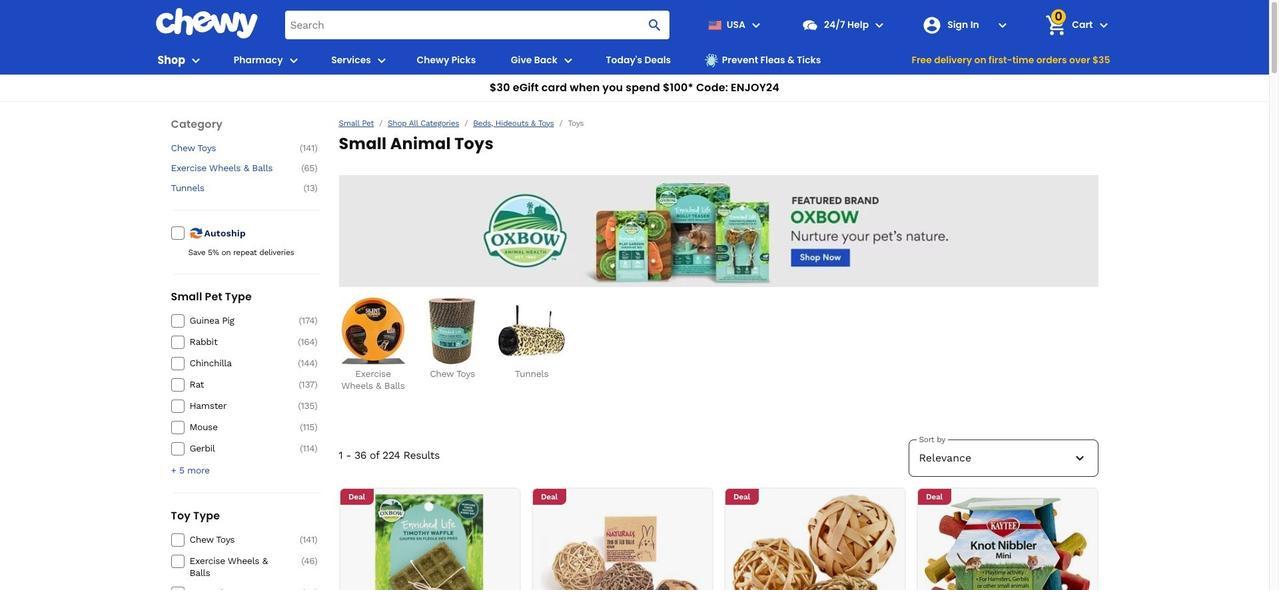 Task type: vqa. For each thing, say whether or not it's contained in the screenshot.
Give Back menu icon
yes



Task type: locate. For each thing, give the bounding box(es) containing it.
naturals by rosewood trio of fun balls small pet toy, 3 count image
[[540, 495, 705, 591]]

account menu image
[[995, 17, 1011, 33]]

menu image
[[188, 52, 204, 68]]

chewy support image
[[802, 16, 819, 34]]

exercise wheels & balls image
[[340, 298, 407, 365]]

menu image
[[374, 52, 390, 68]]

cart menu image
[[1096, 17, 1112, 33]]

help menu image
[[872, 17, 888, 33]]

list
[[339, 298, 1099, 392]]

Search text field
[[285, 11, 670, 39]]

submit search image
[[647, 17, 663, 33]]

site banner
[[0, 0, 1270, 102]]

oxbow. featured brand oxbow. nurture your pet's nature. image
[[339, 175, 1099, 287]]



Task type: describe. For each thing, give the bounding box(es) containing it.
give back menu image
[[561, 52, 577, 68]]

frisco trio balls small pet chew toys image
[[733, 495, 898, 591]]

tunnels image
[[499, 298, 565, 365]]

Product search field
[[285, 11, 670, 39]]

chew toys image
[[419, 298, 486, 365]]

items image
[[1045, 13, 1068, 37]]

chewy home image
[[155, 8, 258, 39]]

change region menu image
[[749, 17, 765, 33]]

oxbow enriched life timothy waffle small animal toy image
[[347, 495, 513, 591]]

pharmacy menu image
[[286, 52, 302, 68]]



